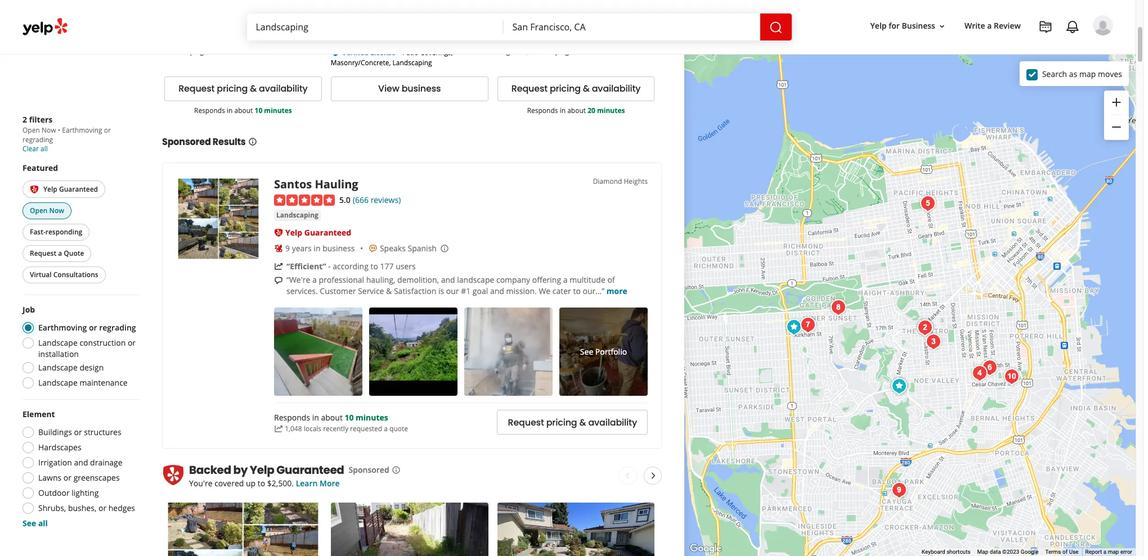 Task type: vqa. For each thing, say whether or not it's contained in the screenshot.
top 10
yes



Task type: describe. For each thing, give the bounding box(es) containing it.
landscaping inside button
[[276, 211, 319, 220]]

request for request pricing & availability button related to 10
[[179, 82, 215, 95]]

go
[[498, 13, 510, 25]]

outdoor
[[38, 488, 70, 499]]

strautman gardening pros image
[[828, 297, 850, 319]]

a for request
[[58, 249, 62, 258]]

4.6
[[563, 30, 574, 41]]

request a quote button
[[23, 246, 91, 262]]

1 horizontal spatial yelp guaranteed
[[285, 228, 351, 238]]

goal
[[473, 286, 488, 297]]

virtual
[[30, 270, 52, 280]]

years
[[292, 244, 312, 254]]

$2,500.
[[267, 479, 294, 490]]

speaks
[[380, 244, 406, 254]]

design
[[80, 363, 104, 373]]

fast-responding
[[30, 227, 82, 237]]

filters
[[29, 114, 53, 125]]

or up construction
[[89, 323, 97, 333]]

keyboard shortcuts
[[922, 550, 971, 556]]

up
[[246, 479, 256, 490]]

177
[[380, 262, 394, 272]]

all for see all
[[38, 519, 48, 529]]

see all
[[23, 519, 48, 529]]

minutes for irrigation, landscaping
[[597, 106, 625, 115]]

4.5
[[396, 30, 408, 41]]

in up the locals
[[312, 413, 319, 424]]

for
[[889, 21, 900, 31]]

landscape maintenance
[[38, 378, 128, 389]]

hardscapes
[[38, 443, 81, 453]]

open for open now
[[30, 206, 48, 216]]

1 horizontal spatial guaranteed
[[305, 228, 351, 238]]

as
[[1070, 68, 1078, 79]]

1 horizontal spatial about
[[321, 413, 343, 424]]

(666 reviews)
[[353, 195, 401, 205]]

verified license button
[[342, 47, 396, 57]]

sponsored results
[[162, 136, 246, 149]]

santos hauling image
[[889, 376, 911, 398]]

outdoor lighting
[[38, 488, 99, 499]]

now for open now •
[[42, 125, 56, 135]]

sf gardening services image
[[1001, 366, 1024, 389]]

regrading inside option group
[[99, 323, 136, 333]]

Find text field
[[256, 21, 495, 33]]

featured group
[[20, 163, 140, 286]]

previous image
[[621, 470, 635, 483]]

reviews) for 4.5 (224 reviews)
[[427, 30, 458, 41]]

virtual consultations
[[30, 270, 98, 280]]

liaison landscapes image
[[917, 193, 940, 215]]

search as map moves
[[1043, 68, 1123, 79]]

lawns or greenscapes
[[38, 473, 120, 484]]

next image
[[647, 470, 661, 483]]

(73
[[576, 30, 587, 41]]

buildings
[[38, 427, 72, 438]]

landscape for landscape construction or installation
[[38, 338, 78, 349]]

irrigation and drainage
[[38, 458, 123, 469]]

& inside ""we're a professional hauling, demolition, and landscape company offering a multitude of services. customer service & satisfaction is our #1 goal and mission. we cater to our…""
[[386, 286, 392, 297]]

zoom in image
[[1110, 96, 1124, 109]]

16 speech v2 image
[[274, 277, 283, 286]]

yelp for business button
[[866, 16, 952, 36]]

open now •
[[23, 125, 62, 135]]

responds in about 20 minutes
[[527, 106, 625, 115]]

reviews) for 5.0 (666 reviews)
[[261, 30, 291, 41]]

1 16 trending v2 image from the top
[[274, 263, 283, 272]]

5.0 for 5.0
[[340, 195, 351, 205]]

blooms gardening image
[[923, 331, 945, 354]]

1,048
[[285, 425, 302, 434]]

irrigation,
[[498, 47, 528, 56]]

9 years in business
[[285, 244, 355, 254]]

request pricing & availability for 20
[[512, 82, 641, 95]]

moves
[[1099, 68, 1123, 79]]

request pricing & availability for 10
[[179, 82, 308, 95]]

santos
[[274, 177, 312, 192]]

0 vertical spatial earthmoving
[[62, 125, 102, 135]]

virtual consultations button
[[23, 267, 106, 284]]

cater
[[553, 286, 571, 297]]

featured
[[23, 163, 58, 173]]

0 vertical spatial santos hauling image
[[176, 177, 261, 261]]

2 horizontal spatial and
[[490, 286, 504, 297]]

view business link
[[331, 76, 489, 101]]

offering
[[533, 275, 561, 286]]

•
[[58, 125, 60, 135]]

request pricing & availability button for 10
[[164, 76, 322, 101]]

2
[[23, 114, 27, 125]]

1 horizontal spatial santos hauling image
[[889, 376, 911, 398]]

landscape for landscape design
[[38, 363, 78, 373]]

by
[[233, 463, 248, 479]]

request a quote
[[30, 249, 84, 258]]

google
[[1021, 550, 1039, 556]]

lawns
[[38, 473, 62, 484]]

map for error
[[1109, 550, 1120, 556]]

backed
[[189, 463, 231, 479]]

or inside "landscape construction or installation"
[[128, 338, 136, 349]]

or left hedges on the bottom
[[99, 503, 107, 514]]

request pricing & availability button for 20
[[498, 76, 655, 101]]

see portfolio link
[[560, 308, 648, 397]]

company
[[497, 275, 531, 286]]

option group containing element
[[19, 409, 140, 530]]

yelp for business
[[871, 21, 936, 31]]

see for see portfolio
[[580, 347, 594, 358]]

multitude
[[570, 275, 606, 286]]

1 vertical spatial yelp guaranteed button
[[285, 228, 351, 238]]

life garden image
[[889, 480, 911, 502]]

search
[[1043, 68, 1068, 79]]

patio coverings, masonry/concrete, landscaping
[[331, 48, 453, 67]]

quote
[[64, 249, 84, 258]]

black
[[331, 13, 355, 25]]

verified license
[[342, 48, 396, 57]]

5.0 for 5.0 (666 reviews)
[[230, 30, 241, 41]]

reviews) inside (666 reviews) link
[[371, 195, 401, 205]]

professional
[[319, 275, 364, 286]]

in left "20"
[[560, 106, 566, 115]]

responding
[[45, 227, 82, 237]]

zoom out image
[[1110, 121, 1124, 134]]

of inside ""we're a professional hauling, demolition, and landscape company offering a multitude of services. customer service & satisfaction is our #1 goal and mission. we cater to our…""
[[608, 275, 615, 286]]

responds for landscaping
[[194, 106, 225, 115]]

report a map error
[[1086, 550, 1133, 556]]

use
[[1070, 550, 1079, 556]]

go green landscape link
[[498, 13, 589, 25]]

5.0 (666 reviews)
[[230, 30, 291, 41]]

2 16 trending v2 image from the top
[[274, 425, 283, 434]]

search image
[[769, 21, 783, 34]]

1 horizontal spatial 16 info v2 image
[[392, 466, 401, 475]]

a for write
[[988, 21, 992, 31]]

landscaping inside the patio coverings, masonry/concrete, landscaping
[[393, 58, 432, 67]]

1 horizontal spatial minutes
[[356, 413, 388, 424]]

availability for responds in about 10 minutes
[[259, 82, 308, 95]]

bushes,
[[68, 503, 96, 514]]

1 vertical spatial diamond
[[593, 177, 622, 186]]

report
[[1086, 550, 1103, 556]]

greenscapes
[[74, 473, 120, 484]]

logiculture image
[[797, 314, 820, 337]]

hedges
[[109, 503, 135, 514]]

4.6 star rating image
[[498, 31, 558, 42]]

open now button
[[23, 203, 72, 220]]

buildings or structures
[[38, 427, 121, 438]]

customer
[[320, 286, 356, 297]]

to for you're covered up to $2,500. learn more
[[258, 479, 265, 490]]

see all button
[[23, 519, 48, 529]]

"efficient"
[[287, 262, 326, 272]]

diamond heights
[[593, 177, 648, 186]]

nolan p. image
[[1094, 15, 1114, 35]]

0 vertical spatial (666
[[243, 30, 259, 41]]

guaranteed inside the featured 'group'
[[59, 184, 98, 194]]

locals
[[304, 425, 322, 434]]

in up results
[[227, 106, 233, 115]]

yelp guaranteed inside button
[[43, 184, 98, 194]]

1 horizontal spatial (666
[[353, 195, 369, 205]]

1 vertical spatial business
[[323, 244, 355, 254]]

view
[[378, 82, 400, 95]]

coverings,
[[420, 48, 453, 57]]



Task type: locate. For each thing, give the bounding box(es) containing it.
5.0
[[230, 30, 241, 41], [340, 195, 351, 205]]

1 horizontal spatial yelp
[[285, 228, 302, 238]]

1 horizontal spatial 5.0
[[340, 195, 351, 205]]

responds in about 10 minutes up results
[[194, 106, 292, 115]]

"efficient" - according to 177 users
[[287, 262, 416, 272]]

bernard landscaping image
[[783, 316, 806, 339]]

None field
[[256, 21, 495, 33], [513, 21, 751, 33]]

landscape up installation
[[38, 338, 78, 349]]

lighting
[[72, 488, 99, 499]]

sponsored left results
[[162, 136, 211, 149]]

irrigation
[[38, 458, 72, 469]]

0 vertical spatial earthmoving or regrading
[[23, 125, 111, 144]]

yelp right 16 yelp guaranteed v2 'icon'
[[43, 184, 57, 194]]

business inside 'link'
[[402, 82, 441, 95]]

0 horizontal spatial 16 info v2 image
[[248, 137, 257, 146]]

all for clear all
[[41, 144, 48, 154]]

0 vertical spatial of
[[608, 275, 615, 286]]

earthmoving
[[62, 125, 102, 135], [38, 323, 87, 333]]

none field find
[[256, 21, 495, 33]]

request for request pricing & availability button related to 20
[[512, 82, 548, 95]]

2 horizontal spatial to
[[574, 286, 581, 297]]

or right construction
[[128, 338, 136, 349]]

and up lawns or greenscapes
[[74, 458, 88, 469]]

santos hauling link
[[274, 177, 358, 192]]

gerardo mariona image
[[969, 363, 992, 385]]

option group containing job
[[19, 305, 140, 392]]

diamond left heights
[[593, 177, 622, 186]]

0 vertical spatial responds in about 10 minutes
[[194, 106, 292, 115]]

according
[[333, 262, 369, 272]]

0 horizontal spatial map
[[1080, 68, 1097, 79]]

1 horizontal spatial none field
[[513, 21, 751, 33]]

5.0 link
[[340, 194, 351, 206]]

landscape up 4.6
[[542, 13, 589, 25]]

and up our
[[441, 275, 455, 286]]

guaranteed up open now
[[59, 184, 98, 194]]

2 filters
[[23, 114, 53, 125]]

16 trending v2 image left 1,048
[[274, 425, 283, 434]]

0 horizontal spatial responds
[[194, 106, 225, 115]]

2 horizontal spatial about
[[568, 106, 586, 115]]

fast-responding button
[[23, 224, 90, 241]]

license
[[370, 48, 396, 57]]

about up recently
[[321, 413, 343, 424]]

to left 177 at the top of the page
[[371, 262, 378, 272]]

structures
[[84, 427, 121, 438]]

1 vertical spatial and
[[490, 286, 504, 297]]

landscape up irrigation,
[[471, 13, 518, 25]]

request
[[179, 82, 215, 95], [512, 82, 548, 95], [30, 249, 56, 258], [508, 417, 544, 430]]

open up fast-
[[30, 206, 48, 216]]

0 horizontal spatial minutes
[[264, 106, 292, 115]]

0 vertical spatial diamond
[[358, 13, 399, 25]]

1 horizontal spatial responds
[[274, 413, 310, 424]]

yelp inside the featured 'group'
[[43, 184, 57, 194]]

of
[[608, 275, 615, 286], [1063, 550, 1068, 556]]

and
[[441, 275, 455, 286], [490, 286, 504, 297], [74, 458, 88, 469]]

&
[[462, 13, 468, 25], [250, 82, 257, 95], [583, 82, 590, 95], [386, 286, 392, 297], [580, 417, 586, 430]]

yelp guaranteed
[[43, 184, 98, 194], [285, 228, 351, 238]]

1 vertical spatial regrading
[[99, 323, 136, 333]]

availability for responds in about 20 minutes
[[592, 82, 641, 95]]

1 horizontal spatial diamond
[[593, 177, 622, 186]]

0 horizontal spatial diamond
[[358, 13, 399, 25]]

4.5 (224 reviews)
[[396, 30, 458, 41]]

None search field
[[247, 14, 794, 41]]

0 vertical spatial 16 info v2 image
[[248, 137, 257, 146]]

reviews) for 4.6 (73 reviews)
[[590, 30, 620, 41]]

1 vertical spatial responds in about 10 minutes
[[274, 413, 388, 424]]

1 horizontal spatial to
[[371, 262, 378, 272]]

responds in about 10 minutes up recently
[[274, 413, 388, 424]]

services.
[[287, 286, 318, 297]]

of left use
[[1063, 550, 1068, 556]]

1 vertical spatial earthmoving or regrading
[[38, 323, 136, 333]]

notifications image
[[1067, 20, 1080, 34]]

a
[[988, 21, 992, 31], [58, 249, 62, 258], [313, 275, 317, 286], [564, 275, 568, 286], [384, 425, 388, 434], [1104, 550, 1107, 556]]

16 yelp guaranteed v2 image
[[30, 185, 39, 194]]

2 horizontal spatial yelp
[[871, 21, 887, 31]]

user actions element
[[862, 14, 1130, 83]]

1 vertical spatial earthmoving
[[38, 323, 87, 333]]

landscape inside "landscape construction or installation"
[[38, 338, 78, 349]]

1 horizontal spatial of
[[1063, 550, 1068, 556]]

sponsored for sponsored results
[[162, 136, 211, 149]]

clear
[[23, 144, 39, 154]]

1 horizontal spatial yelp guaranteed button
[[285, 228, 351, 238]]

0 vertical spatial yelp guaranteed
[[43, 184, 98, 194]]

responds up 1,048
[[274, 413, 310, 424]]

we
[[539, 286, 551, 297]]

sponsored down requested
[[349, 465, 389, 476]]

yelp up 9
[[285, 228, 302, 238]]

job
[[23, 305, 35, 315]]

16 trending v2 image up 16 speech v2 image
[[274, 263, 283, 272]]

report a map error link
[[1086, 550, 1133, 556]]

#1
[[461, 286, 471, 297]]

request for request a quote button
[[30, 249, 56, 258]]

paver
[[401, 13, 427, 25]]

backed by yelp guaranteed
[[189, 463, 344, 479]]

yelp inside user actions element
[[871, 21, 887, 31]]

0 vertical spatial now
[[42, 125, 56, 135]]

0 vertical spatial option group
[[19, 305, 140, 392]]

business right view
[[402, 82, 441, 95]]

0 horizontal spatial santos hauling image
[[176, 177, 261, 261]]

2 option group from the top
[[19, 409, 140, 530]]

responds
[[194, 106, 225, 115], [527, 106, 558, 115], [274, 413, 310, 424]]

all
[[41, 144, 48, 154], [38, 519, 48, 529]]

1 horizontal spatial map
[[1109, 550, 1120, 556]]

now inside button
[[49, 206, 64, 216]]

paco landscaping image
[[979, 357, 1002, 380]]

1 horizontal spatial and
[[441, 275, 455, 286]]

none field near
[[513, 21, 751, 33]]

0 vertical spatial guaranteed
[[59, 184, 98, 194]]

reviews)
[[261, 30, 291, 41], [427, 30, 458, 41], [590, 30, 620, 41], [371, 195, 401, 205]]

yelp guaranteed button
[[23, 181, 105, 198], [285, 228, 351, 238]]

1 vertical spatial option group
[[19, 409, 140, 530]]

1 vertical spatial see
[[23, 519, 36, 529]]

or right buildings at the left bottom
[[74, 427, 82, 438]]

0 horizontal spatial yelp guaranteed button
[[23, 181, 105, 198]]

1 vertical spatial open
[[30, 206, 48, 216]]

learn more link
[[296, 479, 340, 490]]

consultations
[[53, 270, 98, 280]]

a for report
[[1104, 550, 1107, 556]]

1 vertical spatial guaranteed
[[305, 228, 351, 238]]

map left error
[[1109, 550, 1120, 556]]

projects image
[[1040, 20, 1053, 34]]

in right years
[[314, 244, 321, 254]]

of up more
[[608, 275, 615, 286]]

pricing for 20
[[550, 82, 581, 95]]

0 vertical spatial all
[[41, 144, 48, 154]]

terms
[[1046, 550, 1062, 556]]

masonry/concrete,
[[331, 58, 391, 67]]

to for "efficient" - according to 177 users
[[371, 262, 378, 272]]

2 vertical spatial to
[[258, 479, 265, 490]]

1 horizontal spatial regrading
[[99, 323, 136, 333]]

shortcuts
[[947, 550, 971, 556]]

or right •
[[104, 125, 111, 135]]

now up fast-responding
[[49, 206, 64, 216]]

yelp guaranteed up open now
[[43, 184, 98, 194]]

pricing
[[217, 82, 248, 95], [550, 82, 581, 95], [547, 417, 577, 430]]

info icon image
[[440, 244, 449, 253], [440, 244, 449, 253]]

and inside option group
[[74, 458, 88, 469]]

16 info v2 image down quote
[[392, 466, 401, 475]]

about left "20"
[[568, 106, 586, 115]]

0 vertical spatial regrading
[[23, 135, 53, 144]]

landscape down installation
[[38, 363, 78, 373]]

to right "up" on the left of page
[[258, 479, 265, 490]]

20
[[588, 106, 596, 115]]

view business
[[378, 82, 441, 95]]

element
[[23, 409, 55, 420]]

service
[[358, 286, 384, 297]]

0 horizontal spatial guaranteed
[[59, 184, 98, 194]]

map right as
[[1080, 68, 1097, 79]]

0 horizontal spatial yelp guaranteed
[[43, 184, 98, 194]]

guaranteed up 9 years in business
[[305, 228, 351, 238]]

landscape
[[457, 275, 495, 286]]

"we're a professional hauling, demolition, and landscape company offering a multitude of services. customer service & satisfaction is our #1 goal and mission. we cater to our…"
[[287, 275, 615, 297]]

to right cater
[[574, 286, 581, 297]]

0 horizontal spatial see
[[23, 519, 36, 529]]

santos hauling
[[274, 177, 358, 192]]

1 vertical spatial 16 info v2 image
[[392, 466, 401, 475]]

now left •
[[42, 125, 56, 135]]

responds for irrigation, landscaping
[[527, 106, 558, 115]]

earthmoving or regrading inside option group
[[38, 323, 136, 333]]

0 vertical spatial to
[[371, 262, 378, 272]]

0 vertical spatial open
[[23, 125, 40, 135]]

1 horizontal spatial business
[[402, 82, 441, 95]]

0 horizontal spatial (666
[[243, 30, 259, 41]]

all down shrubs,
[[38, 519, 48, 529]]

Near text field
[[513, 21, 751, 33]]

error
[[1121, 550, 1133, 556]]

0 horizontal spatial regrading
[[23, 135, 53, 144]]

1 horizontal spatial sponsored
[[349, 465, 389, 476]]

(666 reviews) link
[[353, 194, 401, 206]]

0 horizontal spatial business
[[323, 244, 355, 254]]

open for open now •
[[23, 125, 40, 135]]

16 verified v2 image
[[331, 48, 340, 57]]

1 vertical spatial 10
[[345, 413, 354, 424]]

and right goal on the bottom
[[490, 286, 504, 297]]

©2023
[[1003, 550, 1020, 556]]

map for moves
[[1080, 68, 1097, 79]]

0 horizontal spatial 10
[[255, 106, 263, 115]]

yelp guaranteed button up 9 years in business
[[285, 228, 351, 238]]

"we're
[[287, 275, 310, 286]]

landscaping
[[164, 47, 204, 56], [530, 47, 569, 56], [393, 58, 432, 67], [276, 211, 319, 220]]

about for landscaping
[[235, 106, 253, 115]]

0 horizontal spatial and
[[74, 458, 88, 469]]

0 horizontal spatial sponsored
[[162, 136, 211, 149]]

2 none field from the left
[[513, 21, 751, 33]]

quote
[[390, 425, 408, 434]]

go green landscape
[[498, 13, 589, 25]]

see inside see portfolio link
[[580, 347, 594, 358]]

2 horizontal spatial responds
[[527, 106, 558, 115]]

open now
[[30, 206, 64, 216]]

demolition,
[[398, 275, 439, 286]]

0 vertical spatial business
[[402, 82, 441, 95]]

4.5 star rating image
[[331, 31, 392, 42]]

is
[[439, 286, 444, 297]]

stones
[[429, 13, 459, 25]]

a inside button
[[58, 249, 62, 258]]

0 vertical spatial map
[[1080, 68, 1097, 79]]

yelp guaranteed button up open now
[[23, 181, 105, 198]]

responds up sponsored results
[[194, 106, 225, 115]]

1 vertical spatial all
[[38, 519, 48, 529]]

10
[[255, 106, 263, 115], [345, 413, 354, 424]]

1 vertical spatial sponsored
[[349, 465, 389, 476]]

learn
[[296, 479, 318, 490]]

fast-
[[30, 227, 45, 237]]

patio
[[403, 48, 419, 57]]

results
[[213, 136, 246, 149]]

pricing for 10
[[217, 82, 248, 95]]

about for irrigation, landscaping
[[568, 106, 586, 115]]

5 star rating image
[[274, 195, 335, 206]]

0 vertical spatial 10
[[255, 106, 263, 115]]

0 vertical spatial sponsored
[[162, 136, 211, 149]]

landscape down landscape design
[[38, 378, 78, 389]]

1 vertical spatial yelp
[[43, 184, 57, 194]]

0 vertical spatial and
[[441, 275, 455, 286]]

0 horizontal spatial 5.0
[[230, 30, 241, 41]]

keyboard shortcuts button
[[922, 549, 971, 557]]

1 vertical spatial map
[[1109, 550, 1120, 556]]

satisfaction
[[394, 286, 437, 297]]

open down 2 filters
[[23, 125, 40, 135]]

or
[[104, 125, 111, 135], [89, 323, 97, 333], [128, 338, 136, 349], [74, 427, 82, 438], [64, 473, 72, 484], [99, 503, 107, 514]]

1 vertical spatial yelp guaranteed
[[285, 228, 351, 238]]

0 vertical spatial yelp
[[871, 21, 887, 31]]

iconyelpguaranteedbadgesmall image
[[274, 229, 283, 238], [274, 229, 283, 238]]

see inside option group
[[23, 519, 36, 529]]

see for see all
[[23, 519, 36, 529]]

open inside button
[[30, 206, 48, 216]]

16 years in business v2 image
[[274, 245, 283, 254]]

1 vertical spatial of
[[1063, 550, 1068, 556]]

minutes for landscaping
[[264, 106, 292, 115]]

0 horizontal spatial none field
[[256, 21, 495, 33]]

santos hauling image
[[176, 177, 261, 261], [889, 376, 911, 398]]

minutes
[[264, 106, 292, 115], [597, 106, 625, 115], [356, 413, 388, 424]]

group
[[1105, 91, 1130, 140]]

google image
[[688, 542, 725, 557]]

regrading up construction
[[99, 323, 136, 333]]

16 info v2 image
[[248, 137, 257, 146], [392, 466, 401, 475]]

map
[[978, 550, 989, 556]]

option group
[[19, 305, 140, 392], [19, 409, 140, 530]]

1 vertical spatial santos hauling image
[[889, 376, 911, 398]]

1 none field from the left
[[256, 21, 495, 33]]

write
[[965, 21, 986, 31]]

or up outdoor lighting at the left
[[64, 473, 72, 484]]

1 horizontal spatial see
[[580, 347, 594, 358]]

1 vertical spatial 16 trending v2 image
[[274, 425, 283, 434]]

2 vertical spatial and
[[74, 458, 88, 469]]

16 trending v2 image
[[274, 263, 283, 272], [274, 425, 283, 434]]

keyboard
[[922, 550, 946, 556]]

hauling,
[[366, 275, 396, 286]]

a for "we're
[[313, 275, 317, 286]]

0 horizontal spatial to
[[258, 479, 265, 490]]

earthmoving right •
[[62, 125, 102, 135]]

0 vertical spatial see
[[580, 347, 594, 358]]

to inside ""we're a professional hauling, demolition, and landscape company offering a multitude of services. customer service & satisfaction is our #1 goal and mission. we cater to our…""
[[574, 286, 581, 297]]

16 info v2 image right results
[[248, 137, 257, 146]]

1 option group from the top
[[19, 305, 140, 392]]

16 speaks spanish v2 image
[[369, 245, 378, 254]]

write a review link
[[961, 16, 1026, 36]]

shrubs,
[[38, 503, 66, 514]]

earthmoving inside option group
[[38, 323, 87, 333]]

0 vertical spatial yelp guaranteed button
[[23, 181, 105, 198]]

0 horizontal spatial yelp
[[43, 184, 57, 194]]

responds left "20"
[[527, 106, 558, 115]]

0 vertical spatial 5.0
[[230, 30, 241, 41]]

spanish
[[408, 244, 437, 254]]

business up '-'
[[323, 244, 355, 254]]

landscape for landscape maintenance
[[38, 378, 78, 389]]

0 horizontal spatial of
[[608, 275, 615, 286]]

black diamond paver stones & landscape
[[331, 13, 518, 25]]

go green landscape image
[[914, 317, 937, 340]]

1 vertical spatial (666
[[353, 195, 369, 205]]

earthmoving or regrading up "landscape construction or installation"
[[38, 323, 136, 333]]

16 chevron down v2 image
[[938, 22, 947, 31]]

request inside button
[[30, 249, 56, 258]]

guaranteed
[[59, 184, 98, 194], [305, 228, 351, 238]]

map region
[[649, 0, 1145, 557]]

0 horizontal spatial about
[[235, 106, 253, 115]]

see portfolio
[[580, 347, 627, 358]]

about up results
[[235, 106, 253, 115]]

regrading down 2 filters
[[23, 135, 53, 144]]

yelp guaranteed up 9 years in business
[[285, 228, 351, 238]]

go green landscape image
[[914, 317, 937, 340]]

1 horizontal spatial 10
[[345, 413, 354, 424]]

all right clear
[[41, 144, 48, 154]]

now for open now
[[49, 206, 64, 216]]

yelp left for
[[871, 21, 887, 31]]

portfolio
[[596, 347, 627, 358]]

speaks spanish
[[380, 244, 437, 254]]

landscaping link
[[274, 210, 321, 222]]

1 vertical spatial 5.0
[[340, 195, 351, 205]]

earthmoving or regrading down filters in the top of the page
[[23, 125, 111, 144]]

terms of use
[[1046, 550, 1079, 556]]

earthmoving up installation
[[38, 323, 87, 333]]

more link
[[607, 286, 628, 297]]

terms of use link
[[1046, 550, 1079, 556]]

1 vertical spatial now
[[49, 206, 64, 216]]

sponsored for sponsored
[[349, 465, 389, 476]]

2 vertical spatial yelp
[[285, 228, 302, 238]]

you're
[[189, 479, 213, 490]]

diamond up 4.5 star rating image
[[358, 13, 399, 25]]

mission.
[[507, 286, 537, 297]]

2 horizontal spatial minutes
[[597, 106, 625, 115]]



